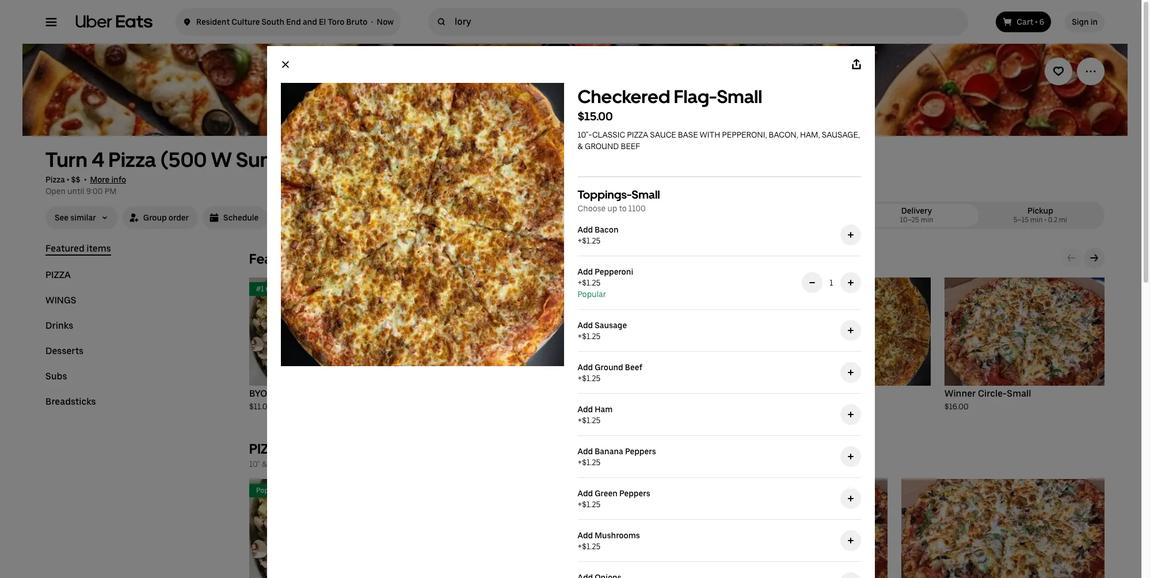 Task type: describe. For each thing, give the bounding box(es) containing it.
more
[[90, 175, 110, 184]]

bruto
[[346, 17, 367, 26]]

city-
[[620, 388, 642, 399]]

peppers for add banana peppers
[[625, 447, 656, 456]]

sauce
[[650, 130, 676, 139]]

to
[[619, 204, 627, 213]]

banana
[[595, 447, 623, 456]]

until
[[67, 187, 84, 196]]

#1
[[256, 285, 264, 293]]

add sausage + $1.25
[[578, 321, 627, 341]]

dialog dialog
[[267, 46, 875, 578]]

featured items inside navigation
[[45, 243, 111, 254]]

resident culture south end and el toro bruto • now
[[196, 17, 394, 26]]

toppings-
[[578, 188, 632, 201]]

+ inside add green peppers + $1.25
[[578, 500, 582, 509]]

ave)
[[313, 147, 357, 172]]

#2 most liked
[[430, 285, 473, 293]]

liked for race city-large
[[632, 285, 647, 293]]

• right $$ in the left of the page
[[84, 175, 87, 184]]

pepperoni,
[[722, 130, 767, 139]]

navigation containing featured items
[[45, 243, 222, 421]]

$1.25 inside add ground beef + $1.25
[[582, 374, 601, 383]]

$15.00
[[578, 109, 613, 123]]

pizza 10" & 14" pizzas
[[249, 440, 307, 469]]

add bacon + $1.25
[[578, 225, 619, 245]]

schedule
[[223, 213, 259, 222]]

(500
[[160, 147, 207, 172]]

add for add sausage + $1.25
[[578, 321, 593, 330]]

small for checkered flag-small
[[842, 388, 866, 399]]

10"-
[[578, 130, 592, 139]]

most for race
[[614, 285, 631, 293]]

pizza • $$ • more info open until 9:00 pm
[[45, 175, 126, 196]]

group
[[143, 213, 167, 222]]

1 horizontal spatial pizza
[[109, 147, 156, 172]]

add for add ground beef + $1.25
[[578, 363, 593, 372]]

chevron down small image
[[101, 214, 109, 222]]

1 horizontal spatial items
[[309, 250, 344, 267]]

wings button
[[45, 295, 76, 306]]

race
[[597, 388, 618, 399]]

bacon,
[[769, 130, 798, 139]]

order
[[169, 213, 189, 222]]

turn
[[45, 147, 87, 172]]

+ inside add sausage + $1.25
[[578, 332, 582, 341]]

+ inside add ground beef + $1.25
[[578, 374, 582, 383]]

min for pickup
[[1030, 216, 1043, 224]]

sausage
[[595, 321, 627, 330]]

small inside toppings-small choose up to 1100
[[632, 188, 660, 201]]

+ inside add banana peppers + $1.25
[[578, 458, 582, 467]]

peppers for add green peppers
[[619, 489, 650, 498]]

add for add pepperoni + $1.25 popular
[[578, 267, 593, 276]]

close image
[[281, 60, 290, 69]]

beef
[[625, 363, 643, 372]]

beef
[[621, 142, 640, 151]]

10"
[[249, 459, 260, 469]]

info
[[111, 175, 126, 184]]

checkered for checkered flag-small $15.00
[[578, 86, 670, 108]]

group order link
[[122, 206, 198, 229]]

cart
[[1017, 17, 1033, 26]]

checkered flag-small
[[771, 388, 866, 399]]

add mushrooms + $1.25
[[578, 531, 640, 551]]

+ inside add bacon + $1.25
[[578, 236, 582, 245]]

ground
[[595, 363, 623, 372]]

$1.25 inside add green peppers + $1.25
[[582, 500, 601, 509]]

pizza for pizza 10" & 14" pizzas
[[249, 440, 287, 457]]

pizza inside pizza • $$ • more info open until 9:00 pm
[[45, 175, 65, 184]]

add green peppers + $1.25
[[578, 489, 650, 509]]

10–25
[[900, 216, 919, 224]]

subs
[[45, 371, 67, 382]]

summit
[[236, 147, 309, 172]]

desserts button
[[45, 345, 84, 357]]

2 most from the left
[[440, 285, 457, 293]]

toro
[[328, 17, 344, 26]]

$1.25 inside add pepperoni + $1.25 popular
[[582, 278, 601, 287]]

1100
[[629, 204, 646, 213]]

add for add ham + $1.25
[[578, 405, 593, 414]]

#2
[[430, 285, 438, 293]]

add banana peppers + $1.25
[[578, 447, 656, 467]]

checkered for checkered flag-small
[[771, 388, 817, 399]]

deliver to image
[[182, 15, 192, 29]]

add to favorites image
[[1053, 66, 1064, 77]]

#1 most liked
[[256, 285, 299, 293]]

• left $$ in the left of the page
[[67, 175, 69, 184]]

pizzas
[[281, 459, 307, 469]]

liked for byo-small
[[284, 285, 299, 293]]

checkered flag-small $15.00
[[578, 86, 762, 123]]

$$
[[71, 175, 80, 184]]

add pepperoni + $1.25 popular
[[578, 267, 633, 299]]

pepperoni
[[595, 267, 633, 276]]

sign
[[1072, 17, 1089, 26]]

choose
[[578, 204, 606, 213]]

w
[[211, 147, 232, 172]]

byo-
[[249, 388, 272, 399]]

race city-large $20.00
[[597, 388, 666, 411]]

culture
[[232, 17, 260, 26]]

5–15
[[1014, 216, 1029, 224]]

end
[[286, 17, 301, 26]]

south
[[262, 17, 284, 26]]

base
[[678, 130, 698, 139]]

pizza for pizza
[[45, 269, 71, 280]]



Task type: vqa. For each thing, say whether or not it's contained in the screenshot.
$2.95 within the siete sea salt potato chips $2.95
no



Task type: locate. For each thing, give the bounding box(es) containing it.
peppers inside add banana peppers + $1.25
[[625, 447, 656, 456]]

add inside add sausage + $1.25
[[578, 321, 593, 330]]

3 + from the top
[[578, 332, 582, 341]]

liked right #1
[[284, 285, 299, 293]]

5 $1.25 from the top
[[582, 416, 601, 425]]

1 horizontal spatial pizza
[[249, 440, 287, 457]]

1 vertical spatial &
[[262, 459, 267, 469]]

min down pickup
[[1030, 216, 1043, 224]]

$1.25 down the green
[[582, 500, 601, 509]]

6 + from the top
[[578, 458, 582, 467]]

schedule button
[[203, 206, 268, 229], [203, 206, 268, 229]]

0 horizontal spatial pizza
[[45, 175, 65, 184]]

7 $1.25 from the top
[[582, 500, 601, 509]]

add left pepperoni
[[578, 267, 593, 276]]

0 horizontal spatial checkered
[[578, 86, 670, 108]]

1 vertical spatial popular
[[256, 486, 281, 495]]

small inside checkered flag-small $15.00
[[717, 86, 762, 108]]

featured items up #1 most liked
[[249, 250, 344, 267]]

1 horizontal spatial featured
[[249, 250, 306, 267]]

checkered
[[578, 86, 670, 108], [771, 388, 817, 399]]

most right #2
[[440, 285, 457, 293]]

popular down 14"
[[256, 486, 281, 495]]

most right #3
[[614, 285, 631, 293]]

items inside "button"
[[87, 243, 111, 254]]

• left now
[[371, 17, 373, 26]]

drinks
[[45, 320, 73, 331]]

add inside add green peppers + $1.25
[[578, 489, 593, 498]]

+ inside add mushrooms + $1.25
[[578, 542, 582, 551]]

1
[[830, 278, 833, 287]]

1 vertical spatial peppers
[[619, 489, 650, 498]]

1 add from the top
[[578, 225, 593, 234]]

1 horizontal spatial liked
[[458, 285, 473, 293]]

previous image
[[1067, 253, 1076, 263]]

el
[[319, 17, 326, 26]]

0 horizontal spatial featured items
[[45, 243, 111, 254]]

breadsticks
[[45, 396, 96, 407]]

2 vertical spatial pizza
[[249, 440, 287, 457]]

5 add from the top
[[578, 405, 593, 414]]

min
[[921, 216, 933, 224], [1030, 216, 1043, 224]]

view more options image
[[1085, 66, 1097, 77]]

small inside byo-small $11.00
[[272, 388, 296, 399]]

0 vertical spatial peppers
[[625, 447, 656, 456]]

sign in link
[[1065, 12, 1105, 32]]

[object Object] radio
[[857, 204, 976, 227], [981, 204, 1100, 227]]

pizza up info
[[109, 147, 156, 172]]

6 add from the top
[[578, 447, 593, 456]]

$16.00
[[945, 402, 969, 411]]

8 + from the top
[[578, 542, 582, 551]]

checkered inside checkered flag-small $15.00
[[578, 86, 670, 108]]

similar
[[70, 213, 96, 222]]

add
[[578, 225, 593, 234], [578, 267, 593, 276], [578, 321, 593, 330], [578, 363, 593, 372], [578, 405, 593, 414], [578, 447, 593, 456], [578, 489, 593, 498], [578, 531, 593, 540]]

$1.25 down mushrooms
[[582, 542, 601, 551]]

add ham + $1.25
[[578, 405, 613, 425]]

2 horizontal spatial pizza
[[627, 130, 648, 139]]

2 + from the top
[[578, 278, 582, 287]]

add left banana
[[578, 447, 593, 456]]

$1.25 down ground
[[582, 374, 601, 383]]

pizza inside pizza 10" & 14" pizzas
[[249, 440, 287, 457]]

$11.00
[[249, 402, 272, 411]]

peppers right banana
[[625, 447, 656, 456]]

2 $1.25 from the top
[[582, 278, 601, 287]]

byo-small $11.00
[[249, 388, 296, 411]]

0 horizontal spatial min
[[921, 216, 933, 224]]

4 add from the top
[[578, 363, 593, 372]]

+
[[578, 236, 582, 245], [578, 278, 582, 287], [578, 332, 582, 341], [578, 374, 582, 383], [578, 416, 582, 425], [578, 458, 582, 467], [578, 500, 582, 509], [578, 542, 582, 551]]

0 horizontal spatial [object object] radio
[[857, 204, 976, 227]]

most for byo-
[[266, 285, 282, 293]]

peppers inside add green peppers + $1.25
[[619, 489, 650, 498]]

1 vertical spatial flag-
[[819, 388, 842, 399]]

most right #1
[[266, 285, 282, 293]]

1 $1.25 from the top
[[582, 236, 601, 245]]

featured items button
[[45, 243, 111, 256]]

small for checkered flag-small $15.00
[[717, 86, 762, 108]]

0 vertical spatial &
[[578, 142, 583, 151]]

$1.25 inside add banana peppers + $1.25
[[582, 458, 601, 467]]

and
[[303, 17, 317, 26]]

add inside add ham + $1.25
[[578, 405, 593, 414]]

$1.25 inside add sausage + $1.25
[[582, 332, 601, 341]]

5 + from the top
[[578, 416, 582, 425]]

0 vertical spatial checkered
[[578, 86, 670, 108]]

4
[[92, 147, 104, 172]]

mi
[[1059, 216, 1068, 224]]

& inside pizza 10" & 14" pizzas
[[262, 459, 267, 469]]

uber eats home image
[[75, 15, 153, 29]]

liked down pepperoni
[[632, 285, 647, 293]]

2 liked from the left
[[458, 285, 473, 293]]

add left sausage
[[578, 321, 593, 330]]

0 horizontal spatial &
[[262, 459, 267, 469]]

$1.25 down banana
[[582, 458, 601, 467]]

1 horizontal spatial &
[[578, 142, 583, 151]]

3 liked from the left
[[632, 285, 647, 293]]

pizza up wings
[[45, 269, 71, 280]]

1 vertical spatial checkered
[[771, 388, 817, 399]]

0 horizontal spatial featured
[[45, 243, 84, 254]]

add left bacon
[[578, 225, 593, 234]]

turn 4 pizza (500 w summit ave)
[[45, 147, 357, 172]]

8 add from the top
[[578, 531, 593, 540]]

popular inside add pepperoni + $1.25 popular
[[578, 290, 606, 299]]

+ inside add ham + $1.25
[[578, 416, 582, 425]]

small inside winner circle-small $16.00
[[1007, 388, 1031, 399]]

$1.25 down ham
[[582, 416, 601, 425]]

min for delivery
[[921, 216, 933, 224]]

featured up pizza button
[[45, 243, 84, 254]]

sausage,
[[822, 130, 860, 139]]

delivery 10–25 min
[[900, 206, 933, 224]]

& inside 10"-classic pizza sauce base with pepperoni, bacon, ham, sausage, & ground beef
[[578, 142, 583, 151]]

0 vertical spatial flag-
[[674, 86, 717, 108]]

1 horizontal spatial flag-
[[819, 388, 842, 399]]

x button
[[271, 51, 299, 78]]

1 + from the top
[[578, 236, 582, 245]]

share ios button
[[843, 51, 870, 78]]

3 most from the left
[[614, 285, 631, 293]]

$20.00
[[597, 402, 622, 411]]

winner circle-small $16.00
[[945, 388, 1031, 411]]

pizza
[[627, 130, 648, 139], [45, 269, 71, 280], [249, 440, 287, 457]]

open
[[45, 187, 66, 196]]

ham,
[[800, 130, 820, 139]]

3 $1.25 from the top
[[582, 332, 601, 341]]

subs button
[[45, 371, 67, 382]]

items
[[87, 243, 111, 254], [309, 250, 344, 267]]

4 + from the top
[[578, 374, 582, 383]]

circle-
[[978, 388, 1007, 399]]

featured items
[[45, 243, 111, 254], [249, 250, 344, 267]]

2 min from the left
[[1030, 216, 1043, 224]]

min down the delivery in the right of the page
[[921, 216, 933, 224]]

drinks button
[[45, 320, 73, 332]]

pizza inside navigation
[[45, 269, 71, 280]]

most
[[266, 285, 282, 293], [440, 285, 457, 293], [614, 285, 631, 293]]

& left 14"
[[262, 459, 267, 469]]

1 horizontal spatial [object object] radio
[[981, 204, 1100, 227]]

#3
[[604, 285, 612, 293]]

2 [object object] radio from the left
[[981, 204, 1100, 227]]

1 horizontal spatial featured items
[[249, 250, 344, 267]]

more info link
[[90, 175, 126, 184]]

[object object] radio containing pickup
[[981, 204, 1100, 227]]

flag- for checkered flag-small $15.00
[[674, 86, 717, 108]]

+ inside add pepperoni + $1.25 popular
[[578, 278, 582, 287]]

up
[[608, 204, 617, 213]]

bacon
[[595, 225, 619, 234]]

pickup 5–15 min • 0.2 mi
[[1014, 206, 1068, 224]]

7 + from the top
[[578, 500, 582, 509]]

featured up #1 most liked
[[249, 250, 306, 267]]

1 vertical spatial pizza
[[45, 269, 71, 280]]

add left the green
[[578, 489, 593, 498]]

7 add from the top
[[578, 489, 593, 498]]

9:00
[[86, 187, 103, 196]]

0 horizontal spatial liked
[[284, 285, 299, 293]]

add inside add banana peppers + $1.25
[[578, 447, 593, 456]]

add inside add bacon + $1.25
[[578, 225, 593, 234]]

delivery
[[901, 206, 932, 215]]

0 horizontal spatial items
[[87, 243, 111, 254]]

• left 6 on the top right of page
[[1035, 17, 1038, 26]]

$1.25 down bacon
[[582, 236, 601, 245]]

add ground beef + $1.25
[[578, 363, 643, 383]]

add inside add pepperoni + $1.25 popular
[[578, 267, 593, 276]]

6 $1.25 from the top
[[582, 458, 601, 467]]

• left 0.2
[[1044, 216, 1047, 224]]

add inside add ground beef + $1.25
[[578, 363, 593, 372]]

$1.25 inside add mushrooms + $1.25
[[582, 542, 601, 551]]

add for add green peppers + $1.25
[[578, 489, 593, 498]]

min inside 'pickup 5–15 min • 0.2 mi'
[[1030, 216, 1043, 224]]

pizza up 14"
[[249, 440, 287, 457]]

cart • 6
[[1017, 17, 1044, 26]]

liked right #2
[[458, 285, 473, 293]]

green
[[595, 489, 618, 498]]

$1.25 inside add ham + $1.25
[[582, 416, 601, 425]]

popular down pepperoni
[[578, 290, 606, 299]]

1 horizontal spatial checkered
[[771, 388, 817, 399]]

desserts
[[45, 345, 84, 356]]

small for winner circle-small $16.00
[[1007, 388, 1031, 399]]

#3 most liked
[[604, 285, 647, 293]]

add for add mushrooms + $1.25
[[578, 531, 593, 540]]

1 horizontal spatial min
[[1030, 216, 1043, 224]]

0 vertical spatial pizza
[[109, 147, 156, 172]]

ground
[[585, 142, 619, 151]]

$1.25 left #3
[[582, 278, 601, 287]]

2 horizontal spatial liked
[[632, 285, 647, 293]]

heart outline link
[[1045, 58, 1073, 85]]

• inside 'pickup 5–15 min • 0.2 mi'
[[1044, 216, 1047, 224]]

peppers
[[625, 447, 656, 456], [619, 489, 650, 498]]

add left mushrooms
[[578, 531, 593, 540]]

featured inside featured items "button"
[[45, 243, 84, 254]]

0 horizontal spatial popular
[[256, 486, 281, 495]]

$1.25 down sausage
[[582, 332, 601, 341]]

&
[[578, 142, 583, 151], [262, 459, 267, 469]]

now
[[377, 17, 394, 26]]

1 [object object] radio from the left
[[857, 204, 976, 227]]

0 horizontal spatial pizza
[[45, 269, 71, 280]]

main navigation menu image
[[45, 16, 57, 28]]

2 horizontal spatial most
[[614, 285, 631, 293]]

0 horizontal spatial most
[[266, 285, 282, 293]]

add inside add mushrooms + $1.25
[[578, 531, 593, 540]]

min inside delivery 10–25 min
[[921, 216, 933, 224]]

group order
[[143, 213, 189, 222]]

3 add from the top
[[578, 321, 593, 330]]

pizza up beef
[[627, 130, 648, 139]]

featured items down see similar
[[45, 243, 111, 254]]

1 horizontal spatial most
[[440, 285, 457, 293]]

& down 10"-
[[578, 142, 583, 151]]

0 vertical spatial pizza
[[627, 130, 648, 139]]

next image
[[1090, 253, 1099, 263]]

add left ham
[[578, 405, 593, 414]]

1 min from the left
[[921, 216, 933, 224]]

pizza inside 10"-classic pizza sauce base with pepperoni, bacon, ham, sausage, & ground beef
[[627, 130, 648, 139]]

1 liked from the left
[[284, 285, 299, 293]]

4 $1.25 from the top
[[582, 374, 601, 383]]

liked
[[284, 285, 299, 293], [458, 285, 473, 293], [632, 285, 647, 293]]

breadsticks button
[[45, 396, 96, 408]]

navigation
[[45, 243, 222, 421]]

flag- for checkered flag-small
[[819, 388, 842, 399]]

in
[[1091, 17, 1098, 26]]

add for add bacon + $1.25
[[578, 225, 593, 234]]

0 horizontal spatial flag-
[[674, 86, 717, 108]]

see similar
[[55, 213, 96, 222]]

pizza
[[109, 147, 156, 172], [45, 175, 65, 184]]

1 vertical spatial pizza
[[45, 175, 65, 184]]

1 most from the left
[[266, 285, 282, 293]]

mushrooms
[[595, 531, 640, 540]]

add for add banana peppers + $1.25
[[578, 447, 593, 456]]

resident
[[196, 17, 230, 26]]

$1.25
[[582, 236, 601, 245], [582, 278, 601, 287], [582, 332, 601, 341], [582, 374, 601, 383], [582, 416, 601, 425], [582, 458, 601, 467], [582, 500, 601, 509], [582, 542, 601, 551]]

1 horizontal spatial popular
[[578, 290, 606, 299]]

with
[[700, 130, 720, 139]]

share ios image
[[851, 59, 862, 70]]

see
[[55, 213, 69, 222]]

peppers right the green
[[619, 489, 650, 498]]

wings
[[45, 295, 76, 306]]

6
[[1040, 17, 1044, 26]]

add left ground
[[578, 363, 593, 372]]

pizza up open
[[45, 175, 65, 184]]

14"
[[269, 459, 279, 469]]

0 vertical spatial popular
[[578, 290, 606, 299]]

2 add from the top
[[578, 267, 593, 276]]

[object object] radio containing delivery
[[857, 204, 976, 227]]

flag- inside checkered flag-small $15.00
[[674, 86, 717, 108]]

ham
[[595, 405, 613, 414]]

0.2
[[1048, 216, 1058, 224]]

$1.25 inside add bacon + $1.25
[[582, 236, 601, 245]]

10"-classic pizza sauce base with pepperoni, bacon, ham, sausage, & ground beef
[[578, 130, 860, 151]]

8 $1.25 from the top
[[582, 542, 601, 551]]



